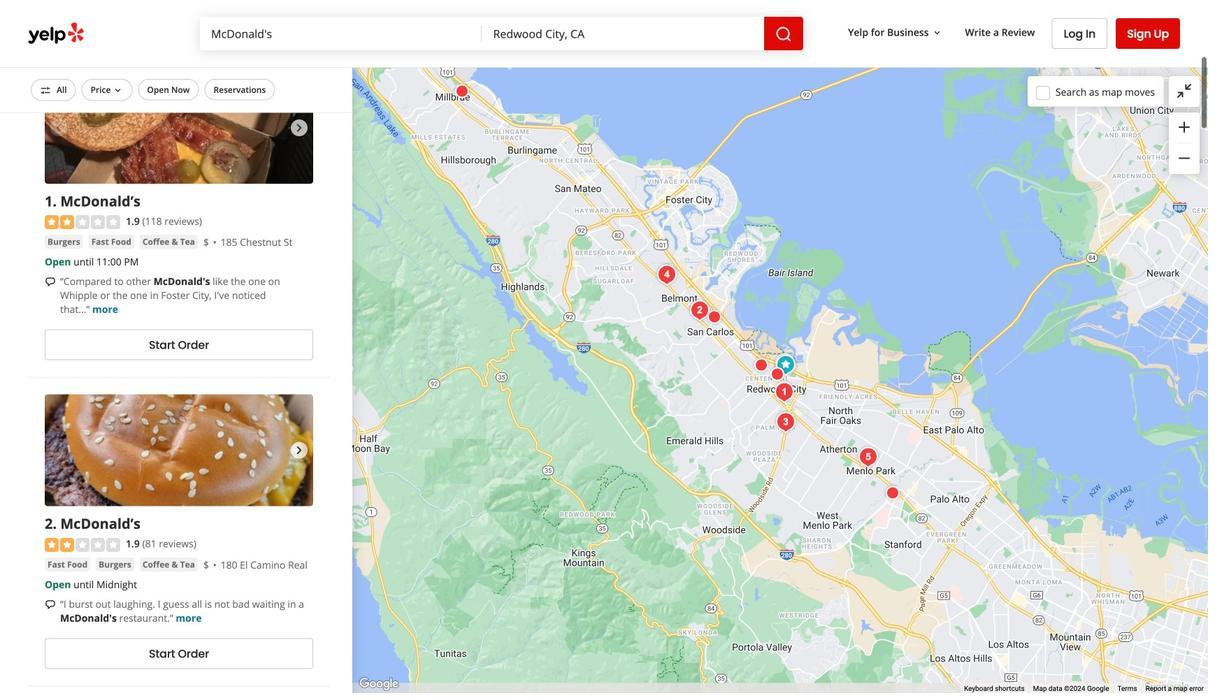Task type: locate. For each thing, give the bounding box(es) containing it.
zoom out image
[[1177, 150, 1193, 167]]

1.9 star rating image for 16 speech v2 image related to previous icon's slideshow element
[[45, 216, 120, 230]]

1 vertical spatial 16 speech v2 image
[[45, 600, 56, 611]]

1 horizontal spatial mcdonald's image
[[855, 444, 883, 472]]

0 vertical spatial 16 speech v2 image
[[45, 277, 56, 288]]

search image
[[776, 26, 793, 43]]

group
[[1170, 113, 1200, 174]]

0 horizontal spatial mcdonald's image
[[653, 261, 681, 289]]

1 vertical spatial slideshow element
[[45, 395, 313, 507]]

2 16 speech v2 image from the top
[[45, 600, 56, 611]]

previous image
[[50, 119, 67, 136]]

1 vertical spatial mcdonald's image
[[855, 444, 883, 472]]

2 horizontal spatial in-n-out burger image
[[764, 361, 792, 389]]

1 1.9 star rating image from the top
[[45, 216, 120, 230]]

0 vertical spatial mcdonald's image
[[653, 261, 681, 289]]

16 speech v2 image
[[45, 277, 56, 288], [45, 600, 56, 611]]

2 vertical spatial mcdonald's image
[[772, 409, 800, 437]]

1 slideshow element from the top
[[45, 72, 313, 184]]

16 chevron down v2 image
[[932, 27, 943, 38]]

16 chevron down v2 image
[[112, 85, 123, 96]]

0 vertical spatial slideshow element
[[45, 72, 313, 184]]

2 none field from the left
[[482, 17, 765, 50]]

1.9 star rating image
[[45, 216, 120, 230], [45, 539, 120, 553]]

1 vertical spatial 1.9 star rating image
[[45, 539, 120, 553]]

1 16 speech v2 image from the top
[[45, 277, 56, 288]]

2 slideshow element from the top
[[45, 395, 313, 507]]

slideshow element
[[45, 72, 313, 184], [45, 395, 313, 507]]

0 vertical spatial in-n-out burger image
[[448, 77, 476, 105]]

0 vertical spatial 1.9 star rating image
[[45, 216, 120, 230]]

1 horizontal spatial in-n-out burger image
[[701, 303, 729, 331]]

None field
[[200, 17, 482, 50], [482, 17, 765, 50]]

in-n-out burger image
[[448, 77, 476, 105], [701, 303, 729, 331], [764, 361, 792, 389]]

1 none field from the left
[[200, 17, 482, 50]]

2 1.9 star rating image from the top
[[45, 539, 120, 553]]

none field things to do, nail salons, plumbers
[[200, 17, 482, 50]]

taco bell image
[[772, 350, 800, 378]]

mcdonald's image
[[653, 261, 681, 289], [855, 444, 883, 472]]

None search field
[[200, 17, 804, 50]]

previous image
[[50, 443, 67, 459]]

collapse map image
[[1177, 82, 1193, 99]]

mcdonald's image
[[686, 297, 714, 325], [771, 379, 799, 407], [772, 409, 800, 437]]



Task type: vqa. For each thing, say whether or not it's contained in the screenshot.
the top "16 speech v2" image
yes



Task type: describe. For each thing, give the bounding box(es) containing it.
things to do, nail salons, plumbers text field
[[200, 17, 482, 50]]

none field address, neighborhood, city, state or zip
[[482, 17, 765, 50]]

zoom in image
[[1177, 119, 1193, 136]]

chick fil a image
[[748, 352, 776, 380]]

1 vertical spatial mcdonald's image
[[771, 379, 799, 407]]

0 vertical spatial mcdonald's image
[[686, 297, 714, 325]]

shake shack stanford shopping center image
[[879, 480, 907, 508]]

1 vertical spatial in-n-out burger image
[[701, 303, 729, 331]]

slideshow element for 16 speech v2 image associated with previous image
[[45, 395, 313, 507]]

slideshow element for 16 speech v2 image related to previous icon
[[45, 72, 313, 184]]

0 horizontal spatial in-n-out burger image
[[448, 77, 476, 105]]

applebee's grill + bar image
[[772, 352, 800, 380]]

16 speech v2 image for previous icon
[[45, 277, 56, 288]]

next image
[[291, 443, 308, 459]]

16 filter v2 image
[[40, 85, 51, 96]]

16 speech v2 image for previous image
[[45, 600, 56, 611]]

1.9 star rating image for slideshow element associated with 16 speech v2 image associated with previous image
[[45, 539, 120, 553]]

address, neighborhood, city, state or zip text field
[[482, 17, 765, 50]]

google image
[[356, 676, 402, 694]]

map region
[[353, 68, 1209, 694]]

2 vertical spatial in-n-out burger image
[[764, 361, 792, 389]]

next image
[[291, 119, 308, 136]]

filters group
[[28, 79, 278, 101]]



